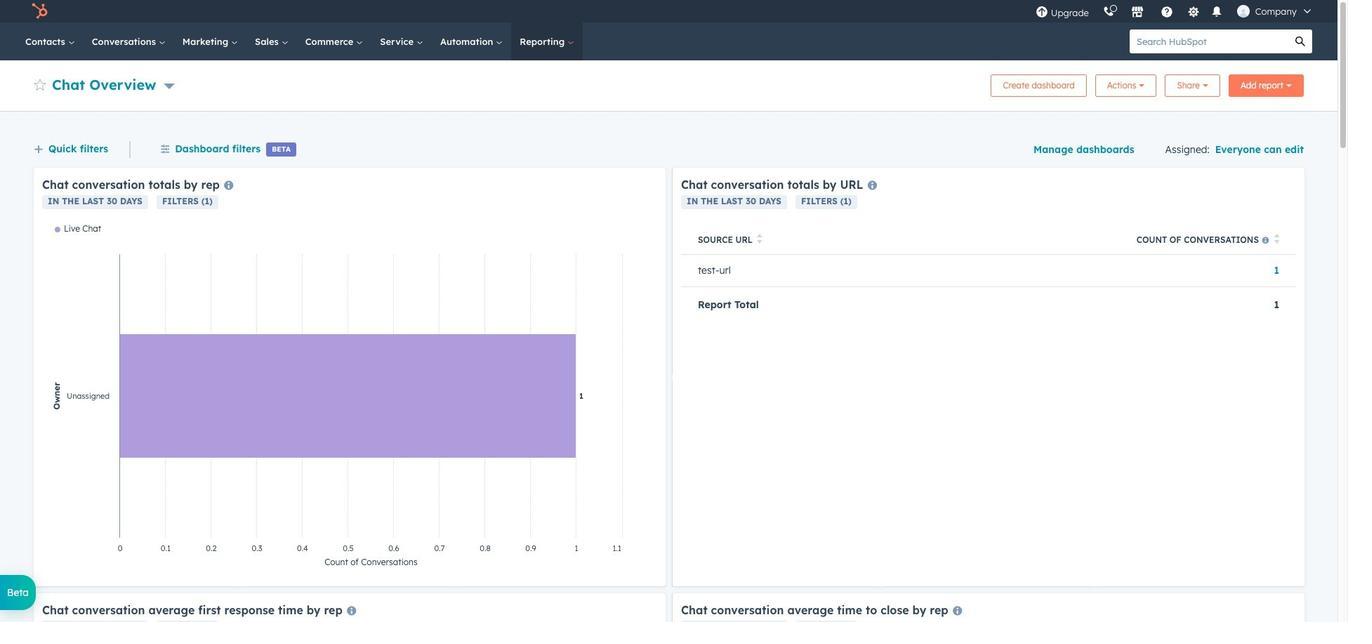 Task type: vqa. For each thing, say whether or not it's contained in the screenshot.
the top Styles
no



Task type: locate. For each thing, give the bounding box(es) containing it.
1 press to sort. element from the left
[[757, 234, 763, 246]]

1 horizontal spatial press to sort. image
[[1275, 234, 1280, 244]]

1 press to sort. image from the left
[[757, 234, 763, 244]]

interactive chart image
[[42, 223, 658, 578]]

0 horizontal spatial press to sort. element
[[757, 234, 763, 246]]

press to sort. image for first press to sort. 'element' from the right
[[1275, 234, 1280, 244]]

chat conversation average first response time by rep element
[[34, 594, 666, 623]]

marketplaces image
[[1132, 6, 1144, 19]]

1 horizontal spatial press to sort. element
[[1275, 234, 1280, 246]]

2 press to sort. image from the left
[[1275, 234, 1280, 244]]

toggle series visibility region
[[55, 223, 101, 234]]

menu
[[1029, 0, 1322, 22]]

chat conversation totals by url element
[[673, 168, 1305, 587]]

press to sort. element
[[757, 234, 763, 246], [1275, 234, 1280, 246]]

press to sort. image
[[757, 234, 763, 244], [1275, 234, 1280, 244]]

banner
[[34, 70, 1305, 97]]

0 horizontal spatial press to sort. image
[[757, 234, 763, 244]]

press to sort. image for first press to sort. 'element'
[[757, 234, 763, 244]]

Search HubSpot search field
[[1130, 30, 1289, 53]]



Task type: describe. For each thing, give the bounding box(es) containing it.
chat conversation average time to close by rep element
[[673, 594, 1305, 623]]

jacob simon image
[[1238, 5, 1250, 18]]

chat conversation totals by rep element
[[34, 168, 666, 587]]

2 press to sort. element from the left
[[1275, 234, 1280, 246]]



